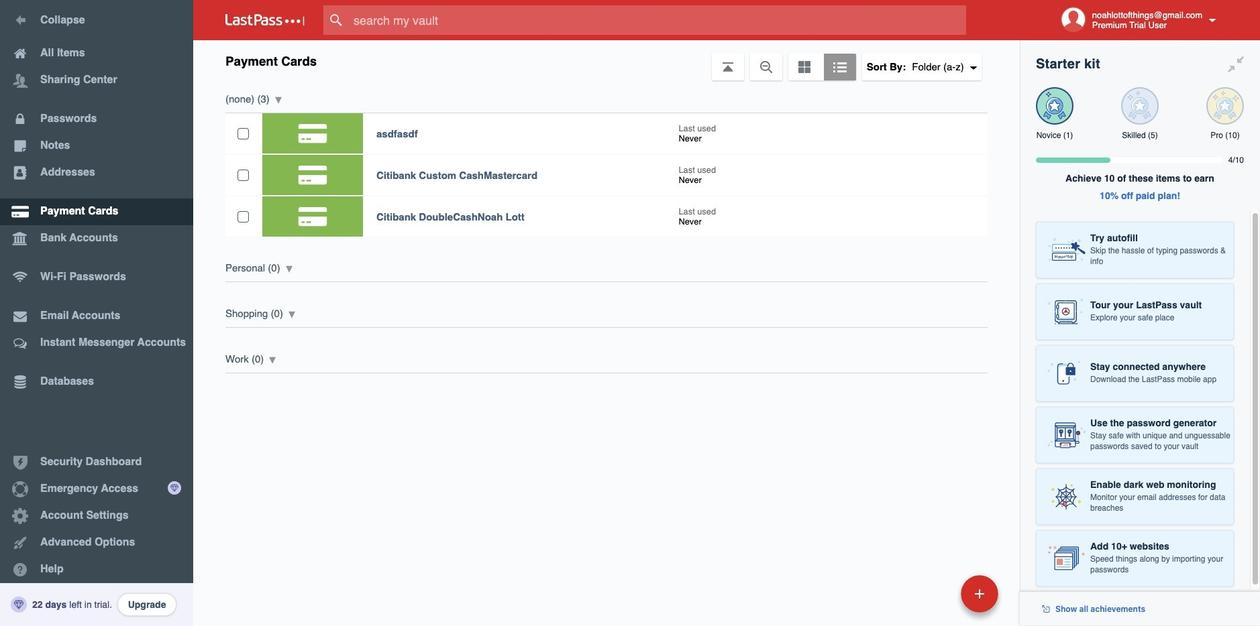 Task type: locate. For each thing, give the bounding box(es) containing it.
search my vault text field
[[323, 5, 993, 35]]

new item navigation
[[869, 572, 1007, 627]]

lastpass image
[[225, 14, 305, 26]]



Task type: describe. For each thing, give the bounding box(es) containing it.
new item element
[[869, 575, 1003, 613]]

vault options navigation
[[193, 40, 1020, 81]]

Search search field
[[323, 5, 993, 35]]

main navigation navigation
[[0, 0, 193, 627]]



